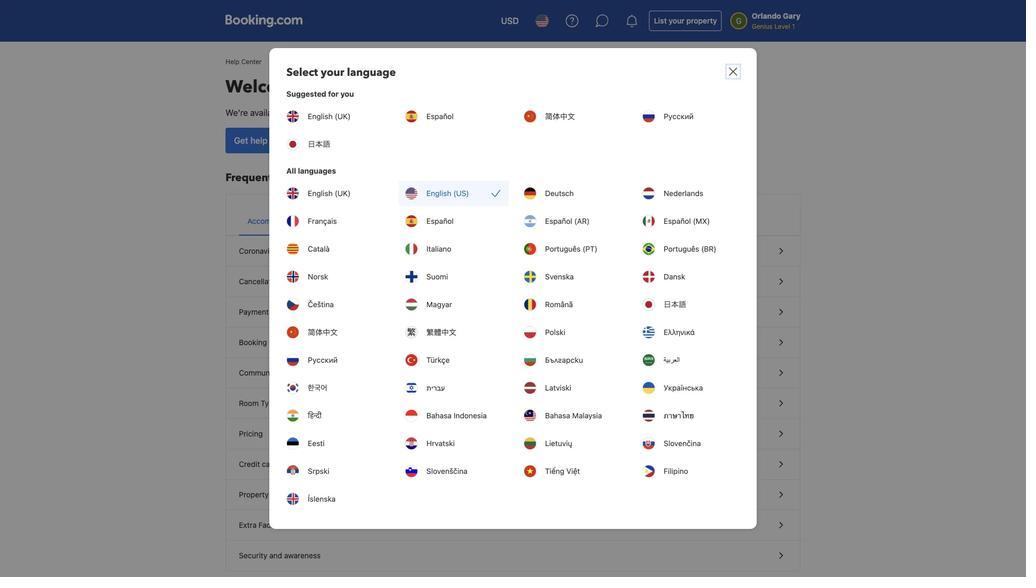 Task type: describe. For each thing, give the bounding box(es) containing it.
a inside button
[[289, 136, 293, 146]]

extra
[[239, 521, 257, 530]]

bahasa malaysia
[[545, 411, 602, 420]]

svenska link
[[518, 264, 628, 290]]

ελληνικά
[[664, 328, 695, 337]]

0 horizontal spatial help
[[226, 58, 240, 65]]

support
[[310, 247, 337, 256]]

suggested
[[287, 90, 326, 98]]

filipino link
[[636, 459, 746, 484]]

accommodations
[[248, 217, 308, 226]]

security and awareness
[[239, 552, 321, 560]]

(mx)
[[693, 217, 710, 226]]

indonesia
[[454, 411, 487, 420]]

العربية link
[[636, 348, 746, 373]]

all languages
[[287, 167, 336, 175]]

english (uk) link for languages
[[280, 181, 390, 206]]

orlando gary genius level 1
[[752, 11, 801, 30]]

cards
[[262, 460, 281, 469]]

types
[[261, 399, 282, 408]]

genius
[[752, 22, 773, 30]]

українська
[[664, 384, 703, 392]]

1 vertical spatial 简体中文
[[308, 328, 338, 337]]

slovenščina
[[427, 467, 468, 476]]

繁體中文
[[427, 328, 457, 337]]

עברית link
[[399, 375, 509, 401]]

policies
[[271, 491, 297, 499]]

security and awareness button
[[226, 541, 800, 571]]

for
[[328, 90, 339, 98]]

rentals
[[339, 217, 362, 226]]

your for select
[[321, 65, 344, 80]]

get help with a booking
[[234, 136, 328, 146]]

việt
[[567, 467, 580, 476]]

slovenčina
[[664, 439, 701, 448]]

we're
[[226, 108, 248, 118]]

1
[[792, 22, 795, 30]]

help center
[[226, 58, 262, 65]]

日本語 for bottommost 日本語 "link"
[[664, 300, 687, 309]]

car rentals
[[325, 217, 362, 226]]

español (mx)
[[664, 217, 710, 226]]

select your language
[[287, 65, 396, 80]]

property policies button
[[226, 480, 800, 511]]

all
[[287, 167, 296, 175]]

1 horizontal spatial center
[[404, 75, 460, 99]]

english (uk) for for
[[308, 112, 351, 121]]

dansk
[[664, 272, 686, 281]]

the
[[329, 75, 356, 99]]

get help with a booking button
[[226, 128, 336, 153]]

tiếng việt
[[545, 467, 580, 476]]

0 vertical spatial 简体中文 link
[[518, 104, 628, 129]]

your for list
[[669, 16, 685, 25]]

airport taxis
[[419, 217, 461, 226]]

car
[[325, 217, 337, 226]]

booking details button
[[226, 328, 800, 358]]

frequently asked questions
[[226, 171, 368, 185]]

extra facilities
[[239, 521, 289, 530]]

you
[[341, 90, 354, 98]]

1 horizontal spatial 简体中文
[[545, 112, 575, 121]]

asked
[[284, 171, 315, 185]]

suomi
[[427, 272, 448, 281]]

select
[[287, 65, 318, 80]]

english (us) link
[[399, 181, 509, 206]]

usd
[[501, 16, 519, 26]]

svenska
[[545, 272, 574, 281]]

usd button
[[495, 8, 525, 34]]

accommodations button
[[239, 195, 316, 235]]

português (br)
[[664, 245, 717, 253]]

ภาษาไทย
[[664, 411, 694, 420]]

português for português (br)
[[664, 245, 700, 253]]

tab list containing accommodations
[[226, 195, 800, 236]]

list your property link
[[649, 11, 722, 31]]

suomi link
[[399, 264, 509, 290]]

bahasa for bahasa malaysia
[[545, 411, 571, 420]]

facilities
[[259, 521, 289, 530]]

cancellations
[[239, 277, 285, 286]]

0 horizontal spatial 日本語 link
[[280, 132, 390, 157]]

bahasa indonesia
[[427, 411, 487, 420]]

norsk link
[[280, 264, 390, 290]]

català link
[[280, 236, 390, 262]]

payment button
[[226, 297, 800, 328]]

slovenčina link
[[636, 431, 746, 457]]

čeština link
[[280, 292, 390, 318]]

list
[[654, 16, 667, 25]]

0 vertical spatial center
[[241, 58, 262, 65]]

русский for right the русский link
[[664, 112, 694, 121]]

english (uk) link for for
[[280, 104, 390, 129]]

communications button
[[226, 358, 800, 389]]

credit cards button
[[226, 450, 800, 480]]

coronavirus-related support button
[[226, 236, 800, 267]]

magyar
[[427, 300, 452, 309]]

हिन्दी
[[308, 411, 322, 420]]

select your language dialog
[[269, 48, 757, 529]]

day
[[330, 108, 343, 118]]

room
[[239, 399, 259, 408]]

close the list of languages image
[[727, 65, 740, 78]]

lietuvių link
[[518, 431, 628, 457]]

hours
[[299, 108, 320, 118]]

français link
[[280, 209, 390, 234]]

tiếng
[[545, 467, 565, 476]]

0 horizontal spatial русский link
[[280, 348, 390, 373]]

slovenščina link
[[399, 459, 509, 484]]

български
[[545, 356, 583, 365]]

booking.com online hotel reservations image
[[226, 14, 303, 27]]



Task type: locate. For each thing, give the bounding box(es) containing it.
help right you
[[360, 75, 400, 99]]

1 horizontal spatial your
[[669, 16, 685, 25]]

1 português from the left
[[545, 245, 581, 253]]

0 vertical spatial (uk)
[[335, 112, 351, 121]]

українська link
[[636, 375, 746, 401]]

latviski
[[545, 384, 572, 392]]

english for for
[[308, 112, 333, 121]]

english (uk) down questions
[[308, 189, 351, 198]]

0 vertical spatial русский
[[664, 112, 694, 121]]

1 horizontal spatial português
[[664, 245, 700, 253]]

română
[[545, 300, 573, 309]]

español
[[427, 112, 454, 121], [427, 217, 454, 226], [545, 217, 573, 226], [664, 217, 691, 226]]

0 vertical spatial english (uk)
[[308, 112, 351, 121]]

2 english (uk) from the top
[[308, 189, 351, 198]]

property policies
[[239, 491, 297, 499]]

credit cards
[[239, 460, 281, 469]]

български link
[[518, 348, 628, 373]]

1 vertical spatial (uk)
[[335, 189, 351, 198]]

2 (uk) from the top
[[335, 189, 351, 198]]

and
[[269, 552, 282, 560]]

2 español link from the top
[[399, 209, 509, 234]]

filipino
[[664, 467, 689, 476]]

0 horizontal spatial a
[[289, 136, 293, 146]]

русский for the leftmost the русский link
[[308, 356, 338, 365]]

0 vertical spatial your
[[669, 16, 685, 25]]

deutsch
[[545, 189, 574, 198]]

room types
[[239, 399, 282, 408]]

português (br) link
[[636, 236, 746, 262]]

1 horizontal spatial русский link
[[636, 104, 746, 129]]

english down suggested for you
[[308, 112, 333, 121]]

help up the welcome
[[226, 58, 240, 65]]

eesti link
[[280, 431, 390, 457]]

(uk) down questions
[[335, 189, 351, 198]]

srpski
[[308, 467, 330, 476]]

bahasa down the latviski
[[545, 411, 571, 420]]

1 vertical spatial русский link
[[280, 348, 390, 373]]

get
[[234, 136, 248, 146]]

bahasa malaysia link
[[518, 403, 628, 429]]

a right with
[[289, 136, 293, 146]]

日本語 link down "day"
[[280, 132, 390, 157]]

a left "day"
[[323, 108, 327, 118]]

0 horizontal spatial 简体中文 link
[[280, 320, 390, 345]]

magyar link
[[399, 292, 509, 318]]

language
[[347, 65, 396, 80]]

your up 'for'
[[321, 65, 344, 80]]

íslenska
[[308, 495, 336, 504]]

0 vertical spatial español link
[[399, 104, 509, 129]]

(ar)
[[575, 217, 590, 226]]

0 vertical spatial 简体中文
[[545, 112, 575, 121]]

1 horizontal spatial русский
[[664, 112, 694, 121]]

pricing
[[239, 430, 263, 438]]

0 horizontal spatial português
[[545, 245, 581, 253]]

1 english (uk) from the top
[[308, 112, 351, 121]]

english (us)
[[427, 189, 469, 198]]

español link for español (ar)
[[399, 209, 509, 234]]

日本語 down the dansk on the top right
[[664, 300, 687, 309]]

languages
[[298, 167, 336, 175]]

english (uk)
[[308, 112, 351, 121], [308, 189, 351, 198]]

details
[[269, 338, 293, 347]]

1 vertical spatial русский
[[308, 356, 338, 365]]

1 horizontal spatial a
[[323, 108, 327, 118]]

malaysia
[[573, 411, 602, 420]]

list your property
[[654, 16, 717, 25]]

1 horizontal spatial bahasa
[[545, 411, 571, 420]]

español link
[[399, 104, 509, 129], [399, 209, 509, 234]]

1 vertical spatial your
[[321, 65, 344, 80]]

bahasa up hrvatski on the left of the page
[[427, 411, 452, 420]]

english (uk) down 'for'
[[308, 112, 351, 121]]

1 vertical spatial español link
[[399, 209, 509, 234]]

日本語 up languages
[[308, 140, 330, 149]]

ภาษาไทย link
[[636, 403, 746, 429]]

1 bahasa from the left
[[427, 411, 452, 420]]

booking details
[[239, 338, 293, 347]]

property
[[239, 491, 269, 499]]

available
[[250, 108, 284, 118]]

हिन्दी link
[[280, 403, 390, 429]]

íslenska link
[[280, 487, 390, 512]]

questions
[[318, 171, 368, 185]]

english for languages
[[308, 189, 333, 198]]

1 vertical spatial english (uk)
[[308, 189, 351, 198]]

coronavirus-
[[239, 247, 284, 256]]

english left the (us)
[[427, 189, 452, 198]]

help
[[226, 58, 240, 65], [360, 75, 400, 99]]

24
[[286, 108, 296, 118]]

العربية
[[664, 356, 680, 365]]

0 vertical spatial русский link
[[636, 104, 746, 129]]

0 horizontal spatial русский
[[308, 356, 338, 365]]

srpski link
[[280, 459, 390, 484]]

(uk) down you
[[335, 112, 351, 121]]

1 vertical spatial 日本語 link
[[636, 292, 746, 318]]

italiano
[[427, 245, 452, 253]]

tiếng việt link
[[518, 459, 628, 484]]

booking
[[239, 338, 267, 347]]

1 horizontal spatial 日本語
[[664, 300, 687, 309]]

1 vertical spatial 简体中文 link
[[280, 320, 390, 345]]

0 vertical spatial english (uk) link
[[280, 104, 390, 129]]

日本語 for 日本語 "link" to the left
[[308, 140, 330, 149]]

2 english (uk) link from the top
[[280, 181, 390, 206]]

airport taxis button
[[411, 195, 470, 235]]

communications
[[239, 369, 297, 377]]

english (uk) link down 'for'
[[280, 104, 390, 129]]

français
[[308, 217, 337, 226]]

1 vertical spatial english (uk) link
[[280, 181, 390, 206]]

english (uk) link
[[280, 104, 390, 129], [280, 181, 390, 206]]

bahasa for bahasa indonesia
[[427, 411, 452, 420]]

(us)
[[454, 189, 469, 198]]

your right list
[[669, 16, 685, 25]]

español (ar)
[[545, 217, 590, 226]]

awareness
[[284, 552, 321, 560]]

pricing button
[[226, 419, 800, 450]]

português left (pt)
[[545, 245, 581, 253]]

日本語 link up "ελληνικά" link
[[636, 292, 746, 318]]

1 vertical spatial help
[[360, 75, 400, 99]]

2 bahasa from the left
[[545, 411, 571, 420]]

0 vertical spatial a
[[323, 108, 327, 118]]

(uk) for for
[[335, 112, 351, 121]]

日本語
[[308, 140, 330, 149], [664, 300, 687, 309]]

español (mx) link
[[636, 209, 746, 234]]

center
[[241, 58, 262, 65], [404, 75, 460, 99]]

hrvatski link
[[399, 431, 509, 457]]

1 vertical spatial a
[[289, 136, 293, 146]]

english (uk) link up français "link"
[[280, 181, 390, 206]]

türkçe
[[427, 356, 450, 365]]

0 vertical spatial help
[[226, 58, 240, 65]]

your inside 'dialog'
[[321, 65, 344, 80]]

a
[[323, 108, 327, 118], [289, 136, 293, 146]]

your
[[669, 16, 685, 25], [321, 65, 344, 80]]

português left (br)
[[664, 245, 700, 253]]

tab list
[[226, 195, 800, 236]]

1 horizontal spatial 日本語 link
[[636, 292, 746, 318]]

1 horizontal spatial help
[[360, 75, 400, 99]]

0 horizontal spatial your
[[321, 65, 344, 80]]

简体中文 link
[[518, 104, 628, 129], [280, 320, 390, 345]]

flights
[[379, 217, 402, 226]]

עברית
[[427, 384, 445, 392]]

0 vertical spatial 日本語 link
[[280, 132, 390, 157]]

bahasa
[[427, 411, 452, 420], [545, 411, 571, 420]]

extra facilities button
[[226, 511, 800, 541]]

0 horizontal spatial 日本語
[[308, 140, 330, 149]]

0 horizontal spatial 简体中文
[[308, 328, 338, 337]]

1 vertical spatial center
[[404, 75, 460, 99]]

with
[[270, 136, 287, 146]]

welcome to the help center
[[226, 75, 460, 99]]

1 (uk) from the top
[[335, 112, 351, 121]]

nederlands
[[664, 189, 704, 198]]

1 horizontal spatial 简体中文 link
[[518, 104, 628, 129]]

hrvatski
[[427, 439, 455, 448]]

português for português (pt)
[[545, 245, 581, 253]]

english down languages
[[308, 189, 333, 198]]

2 português from the left
[[664, 245, 700, 253]]

(br)
[[702, 245, 717, 253]]

eesti
[[308, 439, 325, 448]]

español link for 简体中文
[[399, 104, 509, 129]]

english (uk) for languages
[[308, 189, 351, 198]]

1 español link from the top
[[399, 104, 509, 129]]

español (ar) link
[[518, 209, 628, 234]]

español inside 'link'
[[664, 217, 691, 226]]

1 vertical spatial 日本語
[[664, 300, 687, 309]]

orlando
[[752, 11, 782, 20]]

0 horizontal spatial center
[[241, 58, 262, 65]]

ελληνικά link
[[636, 320, 746, 345]]

(uk) for languages
[[335, 189, 351, 198]]

0 horizontal spatial bahasa
[[427, 411, 452, 420]]

1 english (uk) link from the top
[[280, 104, 390, 129]]

gary
[[783, 11, 801, 20]]

0 vertical spatial 日本語
[[308, 140, 330, 149]]



Task type: vqa. For each thing, say whether or not it's contained in the screenshot.


